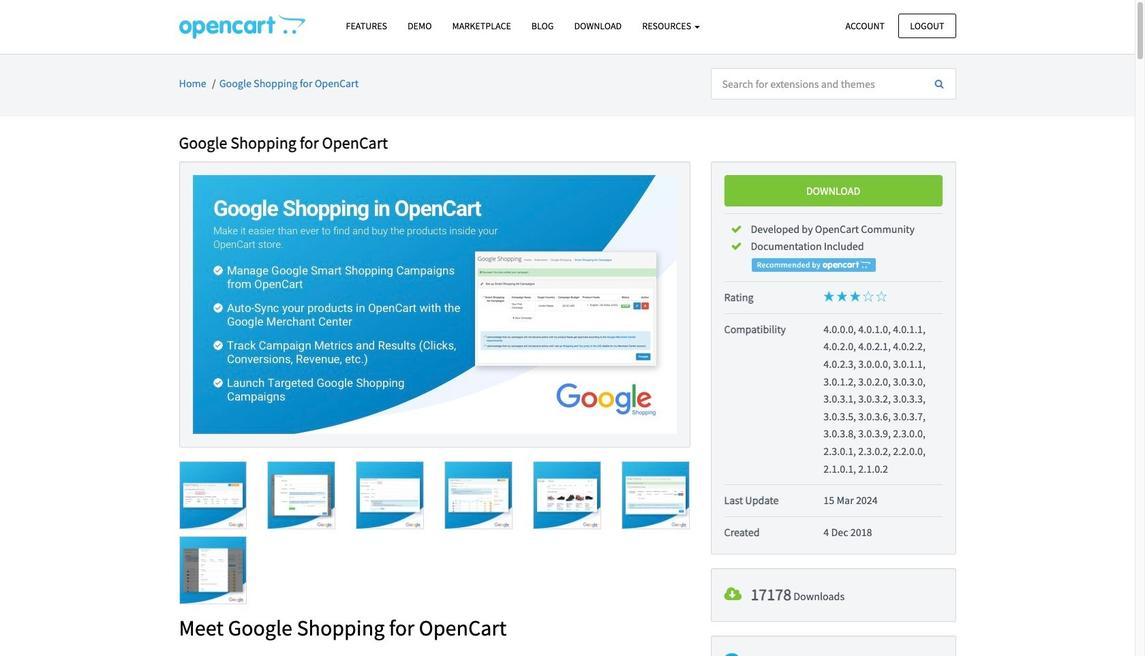 Task type: vqa. For each thing, say whether or not it's contained in the screenshot.
Showcase link
no



Task type: locate. For each thing, give the bounding box(es) containing it.
1 horizontal spatial star light image
[[850, 291, 861, 302]]

2 star light image from the left
[[850, 291, 861, 302]]

comment image
[[724, 652, 739, 657]]

star light image
[[824, 291, 835, 302], [850, 291, 861, 302]]

0 horizontal spatial star light image
[[824, 291, 835, 302]]

star light image left star light o image
[[850, 291, 861, 302]]

star light image left star light image
[[824, 291, 835, 302]]



Task type: describe. For each thing, give the bounding box(es) containing it.
star light o image
[[876, 291, 887, 302]]

1 star light image from the left
[[824, 291, 835, 302]]

star light o image
[[863, 291, 874, 302]]

google shopping for opencart image
[[193, 175, 677, 434]]

Search for extensions and themes text field
[[711, 68, 924, 100]]

opencart - google shopping for opencart image
[[179, 14, 305, 39]]

search image
[[935, 79, 944, 88]]

star light image
[[837, 291, 848, 302]]

cloud download image
[[724, 586, 742, 603]]



